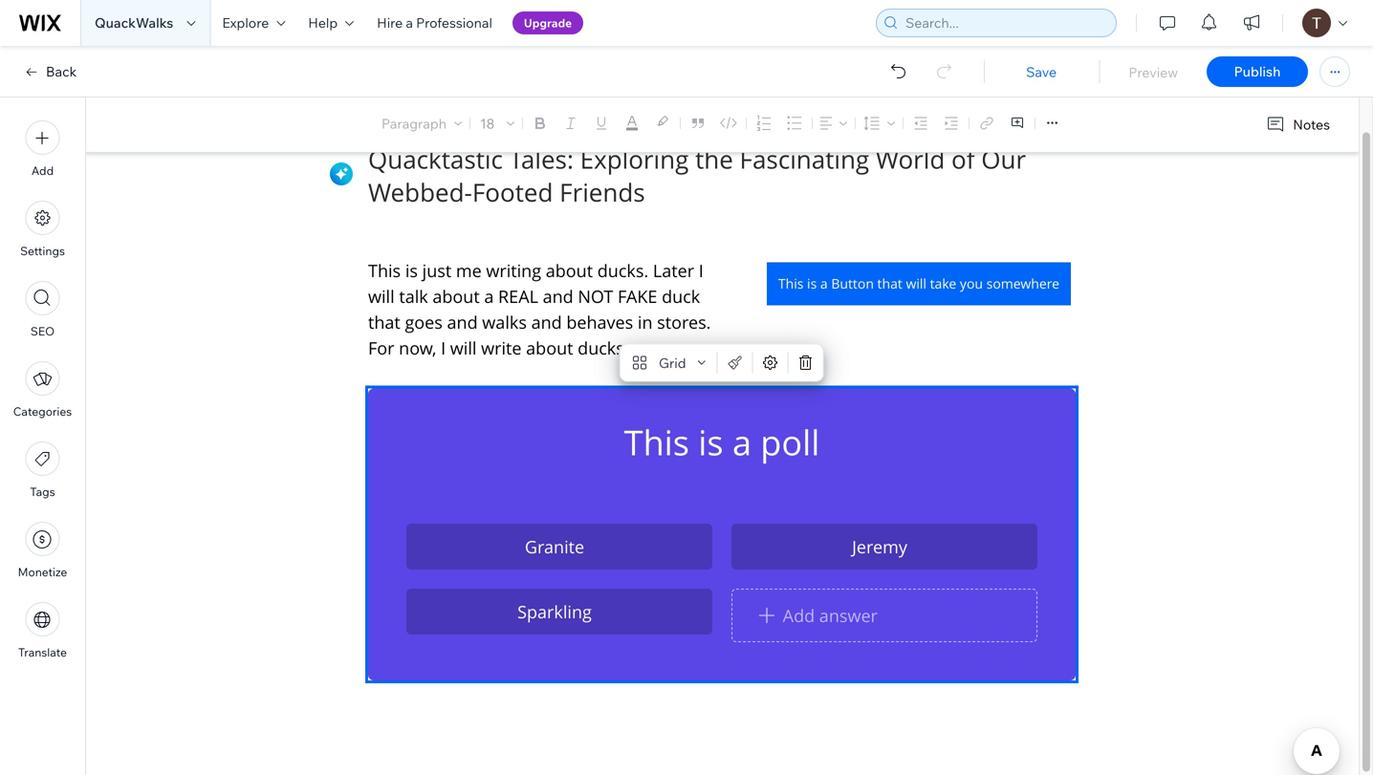 Task type: vqa. For each thing, say whether or not it's contained in the screenshot.
This within the 'button'
yes



Task type: describe. For each thing, give the bounding box(es) containing it.
publish
[[1234, 63, 1281, 80]]

stores.
[[657, 311, 711, 334]]

0 horizontal spatial will
[[368, 285, 395, 308]]

add for add answer
[[783, 604, 815, 627]]

back
[[46, 63, 77, 80]]

2 vertical spatial about
[[526, 337, 573, 360]]

and left not at the top of the page
[[543, 285, 573, 308]]

goes
[[405, 311, 443, 334]]

you
[[960, 275, 983, 293]]

upgrade button
[[513, 11, 583, 34]]

tags
[[30, 485, 55, 499]]

button
[[831, 275, 874, 293]]

paragraph
[[382, 115, 447, 132]]

this is a button that will take you somewhere button
[[767, 263, 1071, 306]]

is for a
[[807, 275, 817, 293]]

Write an answer text field
[[732, 524, 1038, 570]]

Ask your question text field
[[406, 422, 1038, 505]]

walks
[[482, 311, 527, 334]]

1 vertical spatial ducks.
[[578, 337, 629, 360]]

hire a professional
[[377, 14, 492, 31]]

notes button
[[1259, 112, 1336, 138]]

talk
[[399, 285, 428, 308]]

0 vertical spatial about
[[546, 259, 593, 282]]

that inside this is just me writing about ducks. later i will talk about a real and not fake duck that goes and walks and behaves in stores. for now, i will write about ducks.
[[368, 311, 400, 334]]

duck
[[662, 285, 700, 308]]

seo
[[31, 324, 55, 339]]

0 horizontal spatial i
[[441, 337, 446, 360]]

professional
[[416, 14, 492, 31]]

and down real
[[531, 311, 562, 334]]

that inside the this is a button that will take you somewhere button
[[877, 275, 903, 293]]

monetize
[[18, 565, 67, 580]]

categories button
[[13, 361, 72, 419]]

Add a Catchy Title text field
[[368, 143, 1063, 209]]

Write an answer text field
[[406, 524, 712, 570]]



Task type: locate. For each thing, give the bounding box(es) containing it.
a
[[406, 14, 413, 31], [820, 275, 828, 293], [484, 285, 494, 308]]

paragraph button
[[378, 110, 466, 137]]

is inside button
[[807, 275, 817, 293]]

now,
[[399, 337, 436, 360]]

about
[[546, 259, 593, 282], [433, 285, 480, 308], [526, 337, 573, 360]]

this
[[368, 259, 401, 282], [778, 275, 804, 293]]

somewhere
[[987, 275, 1060, 293]]

this for this is a button that will take you somewhere
[[778, 275, 804, 293]]

that right button
[[877, 275, 903, 293]]

in
[[638, 311, 653, 334]]

will left talk
[[368, 285, 395, 308]]

1 horizontal spatial that
[[877, 275, 903, 293]]

help button
[[297, 0, 365, 46]]

monetize button
[[18, 522, 67, 580]]

add up settings button on the left of page
[[31, 164, 54, 178]]

this inside button
[[778, 275, 804, 293]]

this up talk
[[368, 259, 401, 282]]

is left button
[[807, 275, 817, 293]]

0 vertical spatial i
[[699, 259, 704, 282]]

0 horizontal spatial that
[[368, 311, 400, 334]]

i right the later
[[699, 259, 704, 282]]

for
[[368, 337, 394, 360]]

add left answer on the bottom of page
[[783, 604, 815, 627]]

add answer
[[783, 604, 878, 627]]

grid
[[659, 355, 686, 371]]

this inside this is just me writing about ducks. later i will talk about a real and not fake duck that goes and walks and behaves in stores. for now, i will write about ducks.
[[368, 259, 401, 282]]

0 vertical spatial that
[[877, 275, 903, 293]]

2 horizontal spatial will
[[906, 275, 927, 293]]

will left take
[[906, 275, 927, 293]]

menu
[[0, 109, 85, 671]]

ducks. down behaves
[[578, 337, 629, 360]]

real
[[498, 285, 538, 308]]

behaves
[[566, 311, 633, 334]]

answer
[[819, 604, 878, 627]]

0 horizontal spatial is
[[405, 259, 418, 282]]

back button
[[23, 63, 77, 80]]

hire a professional link
[[365, 0, 504, 46]]

publish button
[[1207, 56, 1308, 87]]

0 horizontal spatial a
[[406, 14, 413, 31]]

not
[[578, 285, 613, 308]]

writing
[[486, 259, 541, 282]]

this left button
[[778, 275, 804, 293]]

quackwalks
[[95, 14, 173, 31]]

1 horizontal spatial a
[[484, 285, 494, 308]]

i
[[699, 259, 704, 282], [441, 337, 446, 360]]

a left real
[[484, 285, 494, 308]]

add answer button
[[732, 589, 1038, 643]]

1 horizontal spatial will
[[450, 337, 477, 360]]

0 vertical spatial add
[[31, 164, 54, 178]]

is for just
[[405, 259, 418, 282]]

is left just
[[405, 259, 418, 282]]

1 vertical spatial i
[[441, 337, 446, 360]]

1 horizontal spatial add
[[783, 604, 815, 627]]

a inside button
[[820, 275, 828, 293]]

Write an answer text field
[[406, 589, 712, 635]]

1 horizontal spatial this
[[778, 275, 804, 293]]

settings
[[20, 244, 65, 258]]

is inside this is just me writing about ducks. later i will talk about a real and not fake duck that goes and walks and behaves in stores. for now, i will write about ducks.
[[405, 259, 418, 282]]

tags button
[[25, 442, 60, 499]]

this for this is just me writing about ducks. later i will talk about a real and not fake duck that goes and walks and behaves in stores. for now, i will write about ducks.
[[368, 259, 401, 282]]

0 horizontal spatial this
[[368, 259, 401, 282]]

0 vertical spatial ducks.
[[597, 259, 649, 282]]

ducks. up fake
[[597, 259, 649, 282]]

explore
[[222, 14, 269, 31]]

help
[[308, 14, 338, 31]]

categories
[[13, 405, 72, 419]]

this is just me writing about ducks. later i will talk about a real and not fake duck that goes and walks and behaves in stores. for now, i will write about ducks.
[[368, 259, 715, 360]]

later
[[653, 259, 694, 282]]

Search... field
[[900, 10, 1110, 36]]

1 horizontal spatial i
[[699, 259, 704, 282]]

add button
[[25, 120, 60, 178]]

a inside this is just me writing about ducks. later i will talk about a real and not fake duck that goes and walks and behaves in stores. for now, i will write about ducks.
[[484, 285, 494, 308]]

fake
[[618, 285, 657, 308]]

me
[[456, 259, 482, 282]]

about right write
[[526, 337, 573, 360]]

a right hire
[[406, 14, 413, 31]]

add
[[31, 164, 54, 178], [783, 604, 815, 627]]

settings button
[[20, 201, 65, 258]]

about up not at the top of the page
[[546, 259, 593, 282]]

0 horizontal spatial add
[[31, 164, 54, 178]]

menu containing add
[[0, 109, 85, 671]]

that up for
[[368, 311, 400, 334]]

and
[[543, 285, 573, 308], [447, 311, 478, 334], [531, 311, 562, 334]]

1 horizontal spatial is
[[807, 275, 817, 293]]

write
[[481, 337, 522, 360]]

1 vertical spatial about
[[433, 285, 480, 308]]

just
[[422, 259, 452, 282]]

notes
[[1293, 116, 1330, 133]]

about down me
[[433, 285, 480, 308]]

will
[[906, 275, 927, 293], [368, 285, 395, 308], [450, 337, 477, 360]]

a left button
[[820, 275, 828, 293]]

add inside menu
[[31, 164, 54, 178]]

that
[[877, 275, 903, 293], [368, 311, 400, 334]]

save button
[[1003, 63, 1080, 81]]

add for add
[[31, 164, 54, 178]]

hire
[[377, 14, 403, 31]]

1 vertical spatial that
[[368, 311, 400, 334]]

i right now,
[[441, 337, 446, 360]]

save
[[1026, 63, 1057, 80]]

seo button
[[25, 281, 60, 339]]

will left write
[[450, 337, 477, 360]]

this is a button that will take you somewhere
[[778, 275, 1060, 293]]

grid button
[[624, 350, 713, 376]]

will inside the this is a button that will take you somewhere button
[[906, 275, 927, 293]]

translate button
[[18, 602, 67, 660]]

upgrade
[[524, 16, 572, 30]]

2 horizontal spatial a
[[820, 275, 828, 293]]

is
[[405, 259, 418, 282], [807, 275, 817, 293]]

1 vertical spatial add
[[783, 604, 815, 627]]

ducks.
[[597, 259, 649, 282], [578, 337, 629, 360]]

and right goes
[[447, 311, 478, 334]]

translate
[[18, 645, 67, 660]]

take
[[930, 275, 957, 293]]



